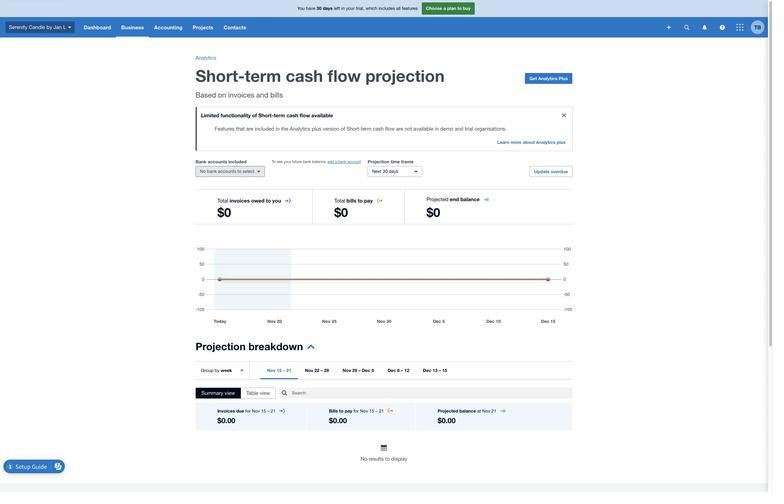 Task type: describe. For each thing, give the bounding box(es) containing it.
add
[[327, 160, 334, 164]]

no bank accounts to select
[[200, 169, 254, 174]]

contacts button
[[219, 17, 251, 38]]

28
[[324, 368, 329, 373]]

projected balance at nov 21
[[438, 409, 496, 414]]

serenity
[[9, 24, 27, 30]]

get analytics plus
[[529, 76, 568, 81]]

– for 15
[[439, 368, 441, 373]]

which
[[366, 6, 377, 11]]

no results to display
[[361, 456, 407, 462]]

the
[[281, 126, 288, 132]]

you
[[297, 6, 305, 11]]

analytics inside "link"
[[536, 140, 555, 145]]

0 vertical spatial cash
[[286, 66, 323, 85]]

total invoices owed to you $0
[[217, 198, 281, 220]]

21 inside bills to pay for nov 15 – 21 $0.00
[[379, 409, 384, 414]]

frame
[[401, 159, 413, 165]]

2 vertical spatial flow
[[385, 126, 395, 132]]

choose
[[426, 6, 442, 11]]

21 inside invoices due for nov 15 – 21 $0.00
[[271, 409, 276, 414]]

0 horizontal spatial in
[[276, 126, 280, 132]]

features
[[402, 6, 418, 11]]

1 vertical spatial balance
[[459, 409, 476, 414]]

21 inside the projected balance at nov 21
[[491, 409, 496, 414]]

based
[[196, 91, 216, 99]]

trial,
[[356, 6, 364, 11]]

next 30 days button
[[368, 166, 422, 177]]

nov inside bills to pay for nov 15 – 21 $0.00
[[360, 409, 368, 414]]

for inside bills to pay for nov 15 – 21 $0.00
[[354, 409, 359, 414]]

contacts
[[224, 24, 246, 30]]

left
[[334, 6, 340, 11]]

more
[[511, 140, 522, 145]]

due
[[236, 409, 244, 414]]

0 vertical spatial accounts
[[208, 159, 227, 165]]

1 horizontal spatial short-
[[258, 112, 274, 118]]

0 vertical spatial plus
[[312, 126, 321, 132]]

time
[[391, 159, 400, 165]]

nov 22 – 28
[[305, 368, 329, 373]]

business button
[[116, 17, 149, 38]]

dashboard
[[84, 24, 111, 30]]

a inside banner
[[443, 6, 446, 11]]

3 $0.00 from the left
[[438, 417, 456, 425]]

0 vertical spatial short-
[[196, 66, 245, 85]]

learn more about analytics plus
[[497, 140, 566, 145]]

get analytics plus button
[[525, 73, 572, 84]]

0 vertical spatial flow
[[328, 66, 361, 85]]

overdue
[[551, 169, 568, 174]]

bank inside popup button
[[207, 169, 217, 174]]

0 horizontal spatial your
[[284, 160, 291, 164]]

plus
[[559, 76, 568, 81]]

invoices due for nov 15 – 21 $0.00
[[217, 409, 276, 425]]

1 vertical spatial available
[[413, 126, 433, 132]]

dashboard link
[[79, 17, 116, 38]]

bank accounts included
[[196, 159, 247, 165]]

nov inside the projected balance at nov 21
[[482, 409, 490, 414]]

12
[[404, 368, 409, 373]]

analytics link
[[196, 55, 216, 61]]

next 30 days
[[372, 169, 398, 174]]

Search for a document search field
[[292, 388, 572, 399]]

projected for balance
[[438, 409, 458, 414]]

29
[[352, 368, 357, 373]]

15 inside bills to pay for nov 15 – 21 $0.00
[[369, 409, 374, 414]]

0 vertical spatial available
[[311, 112, 333, 118]]

– for dec
[[358, 368, 361, 373]]

dec 6 – 12
[[388, 368, 409, 373]]

0 horizontal spatial a
[[335, 160, 337, 164]]

analytics right the
[[290, 126, 310, 132]]

nov 29 – dec 5
[[343, 368, 374, 373]]

6
[[397, 368, 400, 373]]

nov 15 – 21
[[267, 368, 291, 373]]

on
[[218, 91, 226, 99]]

version
[[323, 126, 339, 132]]

display
[[391, 456, 407, 462]]

results
[[369, 456, 384, 462]]

2 horizontal spatial in
[[435, 126, 439, 132]]

to inside bills to pay for nov 15 – 21 $0.00
[[339, 409, 343, 414]]

demo
[[440, 126, 453, 132]]

2 vertical spatial term
[[361, 126, 371, 132]]

bills
[[329, 409, 338, 414]]

nov down breakdown
[[267, 368, 275, 373]]

0 vertical spatial invoices
[[228, 91, 254, 99]]

jan
[[54, 24, 62, 30]]

2 horizontal spatial bank
[[338, 160, 346, 164]]

to see your future bank balance, add a bank account
[[272, 160, 361, 164]]

learn more about analytics plus link
[[493, 137, 570, 148]]

view for table view
[[260, 390, 270, 396]]

features
[[215, 126, 235, 132]]

bank
[[196, 159, 206, 165]]

bills to pay for nov 15 – 21 $0.00
[[329, 409, 384, 425]]

future
[[292, 160, 302, 164]]

1 horizontal spatial bank
[[303, 160, 311, 164]]

functionality
[[221, 112, 251, 118]]

plan
[[447, 6, 456, 11]]

dec for dec 6 – 12
[[388, 368, 396, 373]]

limited functionality of short-term cash flow available status
[[196, 107, 572, 151]]

all
[[396, 6, 401, 11]]

projection
[[365, 66, 445, 85]]

have
[[306, 6, 315, 11]]

projection breakdown button
[[196, 341, 315, 357]]

business
[[121, 24, 144, 30]]

invoices
[[217, 409, 235, 414]]

15 inside invoices due for nov 15 – 21 $0.00
[[261, 409, 266, 414]]

candle
[[29, 24, 45, 30]]

accounting
[[154, 24, 182, 30]]

1 vertical spatial cash
[[287, 112, 298, 118]]

– for 12
[[401, 368, 403, 373]]

0 horizontal spatial bills
[[270, 91, 283, 99]]

for inside invoices due for nov 15 – 21 $0.00
[[245, 409, 251, 414]]

your inside you have 30 days left in your trial, which includes all features
[[346, 6, 355, 11]]



Task type: vqa. For each thing, say whether or not it's contained in the screenshot.
the middle Dollar
no



Task type: locate. For each thing, give the bounding box(es) containing it.
week
[[221, 368, 232, 373]]

a
[[443, 6, 446, 11], [335, 160, 337, 164]]

0 horizontal spatial $0
[[217, 205, 231, 220]]

1 vertical spatial of
[[341, 126, 345, 132]]

analytics inside button
[[538, 76, 558, 81]]

table
[[246, 390, 258, 396]]

close image
[[557, 109, 571, 122]]

projection up next
[[368, 159, 389, 165]]

0 horizontal spatial bank
[[207, 169, 217, 174]]

nov right due
[[252, 409, 260, 414]]

by inside popup button
[[47, 24, 52, 30]]

total for you
[[217, 198, 228, 204]]

0 horizontal spatial total
[[217, 198, 228, 204]]

projected left end
[[427, 197, 448, 202]]

1 vertical spatial included
[[228, 159, 247, 165]]

1 horizontal spatial view
[[260, 390, 270, 396]]

term
[[245, 66, 281, 85], [274, 112, 285, 118], [361, 126, 371, 132]]

view right summary
[[225, 390, 235, 396]]

0 vertical spatial included
[[255, 126, 274, 132]]

for right due
[[245, 409, 251, 414]]

a right add
[[335, 160, 337, 164]]

breakdown
[[248, 341, 303, 353]]

0 horizontal spatial 30
[[317, 6, 322, 11]]

to inside total bills to pay $0
[[358, 198, 363, 204]]

$0.00
[[217, 417, 235, 425], [329, 417, 347, 425], [438, 417, 456, 425]]

dec for dec 13 – 15
[[423, 368, 431, 373]]

no inside no bank accounts to select popup button
[[200, 169, 206, 174]]

of right version at the top of page
[[341, 126, 345, 132]]

buy
[[463, 6, 471, 11]]

are left "not"
[[396, 126, 403, 132]]

select
[[243, 169, 254, 174]]

1 vertical spatial by
[[215, 368, 220, 373]]

includes
[[378, 6, 395, 11]]

to inside no bank accounts to select popup button
[[237, 169, 241, 174]]

flow
[[328, 66, 361, 85], [300, 112, 310, 118], [385, 126, 395, 132]]

2 for from the left
[[354, 409, 359, 414]]

projects button
[[188, 17, 219, 38]]

analytics right get
[[538, 76, 558, 81]]

1 horizontal spatial $0.00
[[329, 417, 347, 425]]

short- up on
[[196, 66, 245, 85]]

about
[[523, 140, 535, 145]]

$0
[[217, 205, 231, 220], [334, 205, 348, 220], [427, 205, 440, 220]]

1 horizontal spatial pay
[[364, 198, 373, 204]]

view right table
[[260, 390, 270, 396]]

1 dec from the left
[[362, 368, 370, 373]]

navigation
[[79, 17, 662, 38]]

1 horizontal spatial dec
[[388, 368, 396, 373]]

update overdue button
[[530, 166, 572, 177]]

2 horizontal spatial flow
[[385, 126, 395, 132]]

2 dec from the left
[[388, 368, 396, 373]]

plus inside "link"
[[557, 140, 566, 145]]

2 total from the left
[[334, 198, 345, 204]]

owed
[[251, 198, 265, 204]]

2 $0.00 from the left
[[329, 417, 347, 425]]

that
[[236, 126, 245, 132]]

0 horizontal spatial of
[[252, 112, 257, 118]]

– for 28
[[321, 368, 323, 373]]

summary
[[201, 390, 223, 396]]

available
[[311, 112, 333, 118], [413, 126, 433, 132]]

bank right future
[[303, 160, 311, 164]]

available right "not"
[[413, 126, 433, 132]]

1 horizontal spatial are
[[396, 126, 403, 132]]

accounts inside popup button
[[218, 169, 236, 174]]

get
[[529, 76, 537, 81]]

1 vertical spatial projected
[[438, 409, 458, 414]]

$0 inside the total invoices owed to you $0
[[217, 205, 231, 220]]

2 horizontal spatial $0.00
[[438, 417, 456, 425]]

1 total from the left
[[217, 198, 228, 204]]

and up "limited functionality of short-term cash flow available"
[[256, 91, 268, 99]]

serenity candle by jan l
[[9, 24, 66, 30]]

days inside popup button
[[389, 169, 398, 174]]

plus left version at the top of page
[[312, 126, 321, 132]]

0 horizontal spatial pay
[[345, 409, 352, 414]]

0 horizontal spatial svg image
[[720, 25, 725, 30]]

1 horizontal spatial for
[[354, 409, 359, 414]]

2 are from the left
[[396, 126, 403, 132]]

navigation containing dashboard
[[79, 17, 662, 38]]

accounts up 'no bank accounts to select'
[[208, 159, 227, 165]]

projection for projection time frame
[[368, 159, 389, 165]]

1 horizontal spatial days
[[389, 169, 398, 174]]

1 vertical spatial your
[[284, 160, 291, 164]]

of right 'functionality'
[[252, 112, 257, 118]]

in right left
[[341, 6, 345, 11]]

at
[[477, 409, 481, 414]]

short- right 'functionality'
[[258, 112, 274, 118]]

pay
[[364, 198, 373, 204], [345, 409, 352, 414]]

total inside total bills to pay $0
[[334, 198, 345, 204]]

of
[[252, 112, 257, 118], [341, 126, 345, 132]]

0 horizontal spatial included
[[228, 159, 247, 165]]

1 horizontal spatial flow
[[328, 66, 361, 85]]

0 vertical spatial and
[[256, 91, 268, 99]]

2 view from the left
[[260, 390, 270, 396]]

included inside limited functionality of short-term cash flow available status
[[255, 126, 274, 132]]

nov
[[267, 368, 275, 373], [305, 368, 313, 373], [343, 368, 351, 373], [252, 409, 260, 414], [360, 409, 368, 414], [482, 409, 490, 414]]

3 $0 from the left
[[427, 205, 440, 220]]

0 horizontal spatial available
[[311, 112, 333, 118]]

analytics
[[196, 55, 216, 61], [538, 76, 558, 81], [290, 126, 310, 132], [536, 140, 555, 145]]

0 vertical spatial a
[[443, 6, 446, 11]]

organisations.
[[475, 126, 507, 132]]

$0.00 inside invoices due for nov 15 – 21 $0.00
[[217, 417, 235, 425]]

22
[[314, 368, 319, 373]]

1 horizontal spatial by
[[215, 368, 220, 373]]

by left jan
[[47, 24, 52, 30]]

projection time frame
[[368, 159, 413, 165]]

1 horizontal spatial of
[[341, 126, 345, 132]]

your
[[346, 6, 355, 11], [284, 160, 291, 164]]

svg image
[[684, 25, 689, 30], [702, 25, 707, 30], [667, 25, 671, 29], [68, 27, 71, 28]]

$0 inside total bills to pay $0
[[334, 205, 348, 220]]

0 vertical spatial term
[[245, 66, 281, 85]]

15
[[277, 368, 282, 373], [442, 368, 447, 373], [261, 409, 266, 414], [369, 409, 374, 414]]

0 vertical spatial by
[[47, 24, 52, 30]]

1 are from the left
[[246, 126, 253, 132]]

1 horizontal spatial included
[[255, 126, 274, 132]]

1 horizontal spatial projection
[[368, 159, 389, 165]]

1 vertical spatial 30
[[383, 169, 388, 174]]

accounts down bank accounts included
[[218, 169, 236, 174]]

to
[[458, 6, 462, 11], [237, 169, 241, 174], [266, 198, 271, 204], [358, 198, 363, 204], [339, 409, 343, 414], [385, 456, 390, 462]]

$0.00 down the projected balance at nov 21
[[438, 417, 456, 425]]

no for no results to display
[[361, 456, 367, 462]]

dec 13 – 15
[[423, 368, 447, 373]]

total
[[217, 198, 228, 204], [334, 198, 345, 204]]

your right see
[[284, 160, 291, 164]]

30 right next
[[383, 169, 388, 174]]

projected inside projected end balance
[[427, 197, 448, 202]]

0 vertical spatial 30
[[317, 6, 322, 11]]

available up version at the top of page
[[311, 112, 333, 118]]

– for 21
[[283, 368, 285, 373]]

in inside you have 30 days left in your trial, which includes all features
[[341, 6, 345, 11]]

and
[[256, 91, 268, 99], [455, 126, 463, 132]]

you
[[272, 198, 281, 204]]

a left plan
[[443, 6, 446, 11]]

banner containing tb
[[0, 0, 768, 38]]

update
[[534, 169, 550, 174]]

choose a plan to buy
[[426, 6, 471, 11]]

no for no bank accounts to select
[[200, 169, 206, 174]]

– inside bills to pay for nov 15 – 21 $0.00
[[375, 409, 378, 414]]

included up no bank accounts to select popup button
[[228, 159, 247, 165]]

3 dec from the left
[[423, 368, 431, 373]]

limited functionality of short-term cash flow available
[[201, 112, 333, 118]]

group by week
[[201, 368, 232, 373]]

nov inside invoices due for nov 15 – 21 $0.00
[[252, 409, 260, 414]]

svg image inside serenity candle by jan l popup button
[[68, 27, 71, 28]]

end
[[450, 196, 459, 202]]

1 horizontal spatial no
[[361, 456, 367, 462]]

limited
[[201, 112, 219, 118]]

svg image
[[737, 24, 743, 31], [720, 25, 725, 30]]

tb
[[754, 24, 761, 30]]

short- right version at the top of page
[[347, 126, 361, 132]]

bills
[[270, 91, 283, 99], [347, 198, 356, 204]]

0 horizontal spatial are
[[246, 126, 253, 132]]

projection breakdown view option group
[[196, 388, 276, 399]]

– inside invoices due for nov 15 – 21 $0.00
[[267, 409, 270, 414]]

0 horizontal spatial view
[[225, 390, 235, 396]]

plus
[[312, 126, 321, 132], [557, 140, 566, 145]]

short-term cash flow projection
[[196, 66, 445, 85]]

1 vertical spatial a
[[335, 160, 337, 164]]

1 horizontal spatial your
[[346, 6, 355, 11]]

projected
[[427, 197, 448, 202], [438, 409, 458, 414]]

1 vertical spatial term
[[274, 112, 285, 118]]

days down time
[[389, 169, 398, 174]]

l
[[63, 24, 66, 30]]

table view
[[246, 390, 270, 396]]

view
[[225, 390, 235, 396], [260, 390, 270, 396]]

0 horizontal spatial dec
[[362, 368, 370, 373]]

1 vertical spatial bills
[[347, 198, 356, 204]]

pay right bills
[[345, 409, 352, 414]]

pay down next
[[364, 198, 373, 204]]

analytics down projects popup button
[[196, 55, 216, 61]]

1 vertical spatial flow
[[300, 112, 310, 118]]

2 $0 from the left
[[334, 205, 348, 220]]

by left week
[[215, 368, 220, 373]]

0 vertical spatial projected
[[427, 197, 448, 202]]

pay inside total bills to pay $0
[[364, 198, 373, 204]]

1 horizontal spatial in
[[341, 6, 345, 11]]

1 vertical spatial days
[[389, 169, 398, 174]]

30 right have
[[317, 6, 322, 11]]

total for $0
[[334, 198, 345, 204]]

are
[[246, 126, 253, 132], [396, 126, 403, 132]]

you have 30 days left in your trial, which includes all features
[[297, 6, 418, 11]]

serenity candle by jan l button
[[0, 17, 79, 38]]

tb button
[[751, 17, 768, 38]]

banner
[[0, 0, 768, 38]]

nov left the 29
[[343, 368, 351, 373]]

2 vertical spatial cash
[[373, 126, 384, 132]]

0 horizontal spatial short-
[[196, 66, 245, 85]]

13
[[433, 368, 438, 373]]

and left trial
[[455, 126, 463, 132]]

$0.00 inside bills to pay for nov 15 – 21 $0.00
[[329, 417, 347, 425]]

your left the trial,
[[346, 6, 355, 11]]

1 for from the left
[[245, 409, 251, 414]]

projected for end
[[427, 197, 448, 202]]

balance,
[[312, 160, 326, 164]]

dec left 6
[[388, 368, 396, 373]]

are right "that" at the top left
[[246, 126, 253, 132]]

bills inside total bills to pay $0
[[347, 198, 356, 204]]

dec left 5
[[362, 368, 370, 373]]

total inside the total invoices owed to you $0
[[217, 198, 228, 204]]

see
[[277, 160, 283, 164]]

0 vertical spatial pay
[[364, 198, 373, 204]]

1 horizontal spatial 30
[[383, 169, 388, 174]]

1 vertical spatial short-
[[258, 112, 274, 118]]

total bills to pay $0
[[334, 198, 373, 220]]

not
[[405, 126, 412, 132]]

analytics right "about"
[[536, 140, 555, 145]]

1 horizontal spatial $0
[[334, 205, 348, 220]]

update overdue
[[534, 169, 568, 174]]

2 horizontal spatial $0
[[427, 205, 440, 220]]

invoices left owed
[[230, 198, 250, 204]]

1 horizontal spatial plus
[[557, 140, 566, 145]]

–
[[283, 368, 285, 373], [321, 368, 323, 373], [358, 368, 361, 373], [401, 368, 403, 373], [439, 368, 441, 373], [267, 409, 270, 414], [375, 409, 378, 414]]

in left the
[[276, 126, 280, 132]]

1 vertical spatial projection
[[196, 341, 246, 353]]

account
[[347, 160, 361, 164]]

for right bills
[[354, 409, 359, 414]]

view for summary view
[[225, 390, 235, 396]]

in left demo
[[435, 126, 439, 132]]

1 vertical spatial no
[[361, 456, 367, 462]]

0 horizontal spatial projection
[[196, 341, 246, 353]]

pay inside bills to pay for nov 15 – 21 $0.00
[[345, 409, 352, 414]]

invoices inside the total invoices owed to you $0
[[230, 198, 250, 204]]

projected down search for a document search field
[[438, 409, 458, 414]]

next
[[372, 169, 381, 174]]

0 vertical spatial days
[[323, 6, 333, 11]]

1 vertical spatial invoices
[[230, 198, 250, 204]]

2 horizontal spatial short-
[[347, 126, 361, 132]]

2 vertical spatial short-
[[347, 126, 361, 132]]

0 vertical spatial bills
[[270, 91, 283, 99]]

0 horizontal spatial no
[[200, 169, 206, 174]]

add a bank account link
[[327, 160, 361, 164]]

0 horizontal spatial $0.00
[[217, 417, 235, 425]]

0 vertical spatial your
[[346, 6, 355, 11]]

by inside group by week
[[215, 368, 220, 373]]

0 horizontal spatial flow
[[300, 112, 310, 118]]

0 horizontal spatial by
[[47, 24, 52, 30]]

30 inside next 30 days popup button
[[383, 169, 388, 174]]

learn
[[497, 140, 509, 145]]

0 horizontal spatial and
[[256, 91, 268, 99]]

trial
[[465, 126, 473, 132]]

balance left at
[[459, 409, 476, 414]]

group
[[201, 368, 213, 373]]

summary view
[[201, 390, 235, 396]]

1 vertical spatial plus
[[557, 140, 566, 145]]

1 view from the left
[[225, 390, 235, 396]]

0 vertical spatial balance
[[460, 196, 480, 202]]

projects
[[193, 24, 213, 30]]

bank right add
[[338, 160, 346, 164]]

projection for projection breakdown
[[196, 341, 246, 353]]

to inside the total invoices owed to you $0
[[266, 198, 271, 204]]

0 horizontal spatial plus
[[312, 126, 321, 132]]

projection up group by week
[[196, 341, 246, 353]]

5
[[371, 368, 374, 373]]

invoices right on
[[228, 91, 254, 99]]

projection
[[368, 159, 389, 165], [196, 341, 246, 353]]

bank down bank accounts included
[[207, 169, 217, 174]]

1 $0 from the left
[[217, 205, 231, 220]]

no down bank
[[200, 169, 206, 174]]

no left "results"
[[361, 456, 367, 462]]

1 vertical spatial pay
[[345, 409, 352, 414]]

0 horizontal spatial days
[[323, 6, 333, 11]]

21
[[286, 368, 291, 373], [271, 409, 276, 414], [379, 409, 384, 414], [491, 409, 496, 414]]

nov right at
[[482, 409, 490, 414]]

30
[[317, 6, 322, 11], [383, 169, 388, 174]]

by
[[47, 24, 52, 30], [215, 368, 220, 373]]

days left left
[[323, 6, 333, 11]]

1 horizontal spatial total
[[334, 198, 345, 204]]

0 horizontal spatial for
[[245, 409, 251, 414]]

dec left '13'
[[423, 368, 431, 373]]

1 vertical spatial and
[[455, 126, 463, 132]]

plus down close image
[[557, 140, 566, 145]]

$0.00 down invoices
[[217, 417, 235, 425]]

1 $0.00 from the left
[[217, 417, 235, 425]]

1 horizontal spatial svg image
[[737, 24, 743, 31]]

balance right end
[[460, 196, 480, 202]]

1 horizontal spatial available
[[413, 126, 433, 132]]

for
[[245, 409, 251, 414], [354, 409, 359, 414]]

$0.00 down bills
[[329, 417, 347, 425]]

1 horizontal spatial a
[[443, 6, 446, 11]]

nov right bills
[[360, 409, 368, 414]]

no bank accounts to select button
[[196, 166, 265, 177]]

2 horizontal spatial dec
[[423, 368, 431, 373]]

projection inside projection breakdown button
[[196, 341, 246, 353]]

0 vertical spatial of
[[252, 112, 257, 118]]

and inside limited functionality of short-term cash flow available status
[[455, 126, 463, 132]]

days
[[323, 6, 333, 11], [389, 169, 398, 174]]

included down "limited functionality of short-term cash flow available"
[[255, 126, 274, 132]]

nov left 22
[[305, 368, 313, 373]]

dec
[[362, 368, 370, 373], [388, 368, 396, 373], [423, 368, 431, 373]]



